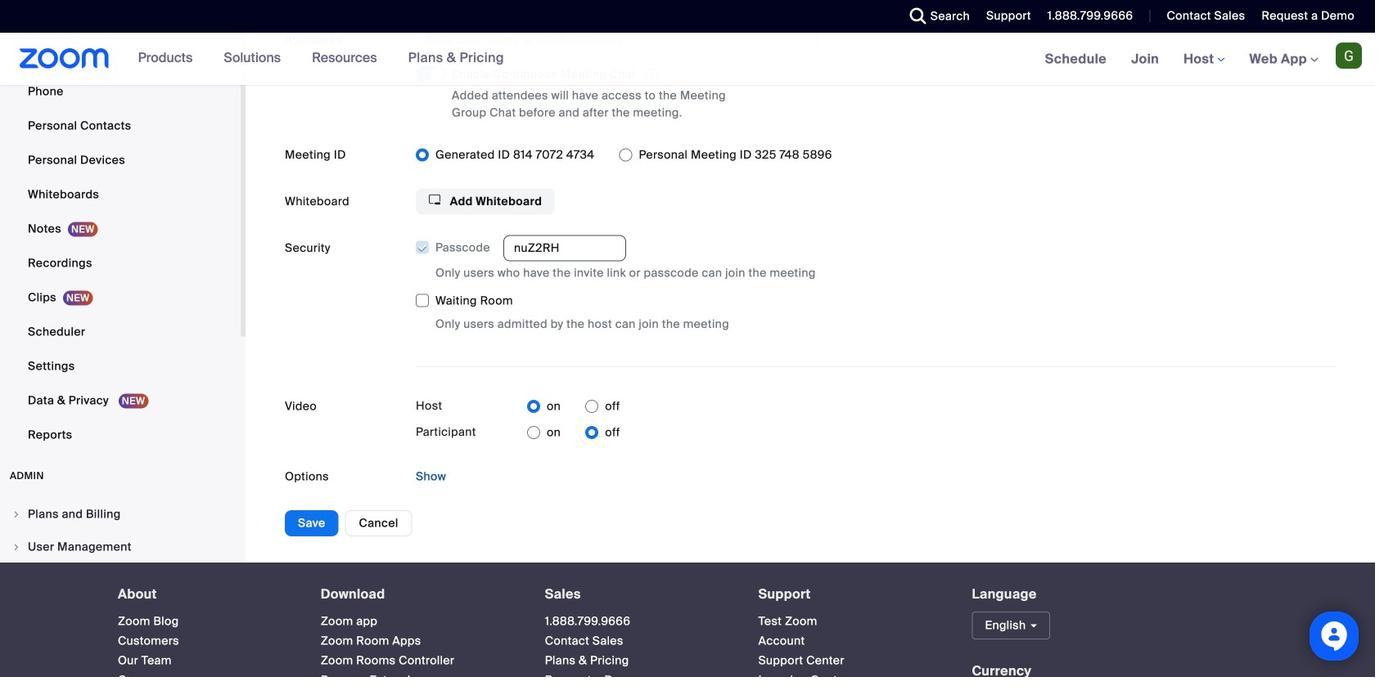 Task type: vqa. For each thing, say whether or not it's contained in the screenshot.
"side navigation" navigation
yes



Task type: describe. For each thing, give the bounding box(es) containing it.
2 heading from the left
[[321, 588, 515, 602]]

side navigation navigation
[[0, 0, 246, 678]]

3 heading from the left
[[545, 588, 729, 602]]

meetings navigation
[[1033, 33, 1375, 86]]

1 heading from the left
[[118, 588, 291, 602]]

right image
[[11, 510, 21, 520]]

admin menu menu
[[0, 500, 241, 678]]

personal menu menu
[[0, 0, 241, 454]]

2 menu item from the top
[[0, 532, 241, 563]]

product information navigation
[[126, 33, 516, 85]]

1 menu item from the top
[[0, 500, 241, 531]]

right image
[[11, 543, 21, 553]]

zoom logo image
[[20, 48, 109, 69]]



Task type: locate. For each thing, give the bounding box(es) containing it.
banner
[[0, 33, 1375, 86]]

heading
[[118, 588, 291, 602], [321, 588, 515, 602], [545, 588, 729, 602], [758, 588, 943, 602]]

None text field
[[503, 236, 626, 262]]

0 vertical spatial menu item
[[0, 500, 241, 531]]

option group
[[416, 142, 1336, 168], [527, 394, 620, 420], [527, 420, 620, 446]]

1 vertical spatial menu item
[[0, 532, 241, 563]]

add whiteboard image
[[429, 194, 440, 205]]

group
[[415, 235, 1336, 333]]

profile picture image
[[1336, 43, 1362, 69]]

4 heading from the left
[[758, 588, 943, 602]]

menu item
[[0, 500, 241, 531], [0, 532, 241, 563]]



